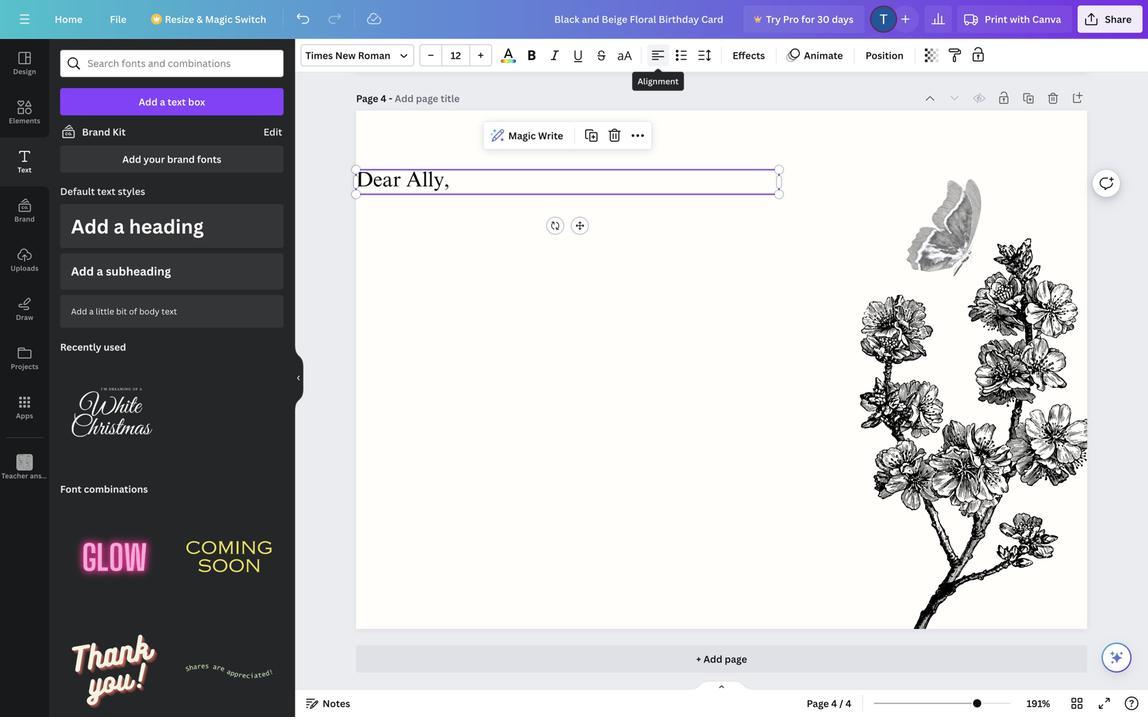 Task type: describe. For each thing, give the bounding box(es) containing it.
resize
[[165, 13, 194, 26]]

teacher answer keys
[[1, 472, 71, 481]]

resize & magic switch button
[[143, 5, 277, 33]]

add for add your brand fonts
[[122, 153, 141, 166]]

body
[[139, 306, 160, 317]]

magic write
[[509, 129, 563, 142]]

kit
[[113, 125, 126, 138]]

projects
[[11, 362, 39, 372]]

– – number field
[[446, 49, 466, 62]]

+ add page
[[696, 653, 747, 666]]

canva
[[1033, 13, 1062, 26]]

little
[[96, 306, 114, 317]]

+ add page button
[[356, 646, 1088, 673]]

default
[[60, 185, 95, 198]]

heading
[[129, 213, 204, 239]]

edit
[[264, 125, 282, 138]]

times new roman
[[306, 49, 391, 62]]

edit button
[[262, 124, 284, 139]]

times new roman button
[[301, 44, 414, 66]]

page 4 / 4
[[807, 698, 852, 711]]

a for little
[[89, 306, 94, 317]]

add a heading
[[71, 213, 204, 239]]

add for add a text box
[[139, 95, 158, 108]]

-
[[389, 92, 393, 105]]

print with canva button
[[958, 5, 1073, 33]]

brand for brand kit
[[82, 125, 110, 138]]

page for page 4 -
[[356, 92, 378, 105]]

try pro for 30 days
[[766, 13, 854, 26]]

new
[[335, 49, 356, 62]]

elements button
[[0, 88, 49, 137]]

brand button
[[0, 187, 49, 236]]

effects
[[733, 49, 765, 62]]

used
[[104, 341, 126, 354]]

page 4 / 4 button
[[802, 693, 857, 715]]

page 4 -
[[356, 92, 395, 105]]

home link
[[44, 5, 93, 33]]

elements
[[9, 116, 40, 125]]

1 vertical spatial text
[[97, 185, 116, 198]]

print
[[985, 13, 1008, 26]]

of
[[129, 306, 137, 317]]

canva assistant image
[[1109, 650, 1125, 667]]

draw button
[[0, 285, 49, 334]]

subheading
[[106, 264, 171, 279]]

a for heading
[[114, 213, 125, 239]]

print with canva
[[985, 13, 1062, 26]]

magic inside magic write button
[[509, 129, 536, 142]]

side panel tab list
[[0, 39, 71, 493]]

text inside "button"
[[168, 95, 186, 108]]

main menu bar
[[0, 0, 1148, 39]]

font
[[60, 483, 82, 496]]

add your brand fonts button
[[60, 146, 284, 173]]

times
[[306, 49, 333, 62]]

projects button
[[0, 334, 49, 384]]

apps button
[[0, 384, 49, 433]]

design
[[13, 67, 36, 76]]

add a little bit of body text
[[71, 306, 177, 317]]

add for add a subheading
[[71, 264, 94, 279]]

ally,
[[406, 172, 450, 193]]

text inside button
[[162, 306, 177, 317]]

30
[[818, 13, 830, 26]]

recently
[[60, 341, 101, 354]]

Search fonts and combinations search field
[[88, 51, 256, 77]]

write
[[538, 129, 563, 142]]

;
[[24, 473, 26, 481]]

box
[[188, 95, 205, 108]]

keys
[[56, 472, 71, 481]]

file button
[[99, 5, 138, 33]]

alignment
[[638, 76, 679, 87]]

styles
[[118, 185, 145, 198]]

your
[[144, 153, 165, 166]]



Task type: locate. For each thing, give the bounding box(es) containing it.
Design title text field
[[543, 5, 738, 33]]

share button
[[1078, 5, 1143, 33]]

page left -
[[356, 92, 378, 105]]

home
[[55, 13, 83, 26]]

animate
[[804, 49, 843, 62]]

add for add a little bit of body text
[[71, 306, 87, 317]]

191% button
[[1017, 693, 1061, 715]]

notes
[[323, 698, 350, 711]]

brand up uploads button
[[14, 215, 35, 224]]

add for add a heading
[[71, 213, 109, 239]]

4 left / on the bottom right
[[832, 698, 837, 711]]

add right the side panel tab list
[[71, 264, 94, 279]]

&
[[197, 13, 203, 26]]

0 horizontal spatial page
[[356, 92, 378, 105]]

4 right / on the bottom right
[[846, 698, 852, 711]]

0 vertical spatial magic
[[205, 13, 233, 26]]

hide image
[[295, 346, 304, 411]]

0 horizontal spatial 4
[[381, 92, 387, 105]]

a left little
[[89, 306, 94, 317]]

group
[[420, 44, 492, 66]]

0 vertical spatial brand
[[82, 125, 110, 138]]

add inside button
[[71, 264, 94, 279]]

notes button
[[301, 693, 356, 715]]

text left styles
[[97, 185, 116, 198]]

position
[[866, 49, 904, 62]]

add a text box button
[[60, 88, 284, 116]]

add left little
[[71, 306, 87, 317]]

color range image
[[501, 60, 516, 63]]

share
[[1105, 13, 1132, 26]]

fonts
[[197, 153, 221, 166]]

add inside + add page "button"
[[704, 653, 723, 666]]

Page title text field
[[395, 92, 461, 105]]

brand inside button
[[14, 215, 35, 224]]

position button
[[860, 44, 909, 66]]

page inside "button"
[[807, 698, 829, 711]]

magic left write
[[509, 129, 536, 142]]

1 vertical spatial magic
[[509, 129, 536, 142]]

design button
[[0, 39, 49, 88]]

0 horizontal spatial magic
[[205, 13, 233, 26]]

191%
[[1027, 698, 1051, 711]]

dear
[[356, 172, 401, 193]]

uploads
[[11, 264, 39, 273]]

switch
[[235, 13, 266, 26]]

brand kit
[[82, 125, 126, 138]]

uploads button
[[0, 236, 49, 285]]

+
[[696, 653, 701, 666]]

text
[[168, 95, 186, 108], [97, 185, 116, 198], [162, 306, 177, 317]]

magic right & at the left top
[[205, 13, 233, 26]]

add right +
[[704, 653, 723, 666]]

2 horizontal spatial 4
[[846, 698, 852, 711]]

0 horizontal spatial brand
[[14, 215, 35, 224]]

dear ally,
[[356, 172, 450, 193]]

add a little bit of body text button
[[60, 295, 284, 328]]

page
[[725, 653, 747, 666]]

magic inside resize & magic switch button
[[205, 13, 233, 26]]

file
[[110, 13, 127, 26]]

try
[[766, 13, 781, 26]]

teacher
[[1, 472, 28, 481]]

default text styles
[[60, 185, 145, 198]]

page for page 4 / 4
[[807, 698, 829, 711]]

font combinations
[[60, 483, 148, 496]]

recently used
[[60, 341, 126, 354]]

a
[[160, 95, 165, 108], [114, 213, 125, 239], [97, 264, 103, 279], [89, 306, 94, 317]]

answer
[[30, 472, 54, 481]]

show pages image
[[689, 681, 755, 692]]

add inside add a heading button
[[71, 213, 109, 239]]

a left box on the top
[[160, 95, 165, 108]]

apps
[[16, 412, 33, 421]]

4 left -
[[381, 92, 387, 105]]

add down default on the left of page
[[71, 213, 109, 239]]

4 for -
[[381, 92, 387, 105]]

page left / on the bottom right
[[807, 698, 829, 711]]

animate button
[[782, 44, 849, 66]]

try pro for 30 days button
[[744, 5, 865, 33]]

brand left kit
[[82, 125, 110, 138]]

add inside 'add a little bit of body text' button
[[71, 306, 87, 317]]

add your brand fonts
[[122, 153, 221, 166]]

add inside add your brand fonts button
[[122, 153, 141, 166]]

0 vertical spatial page
[[356, 92, 378, 105]]

effects button
[[727, 44, 771, 66]]

text button
[[0, 137, 49, 187]]

4
[[381, 92, 387, 105], [832, 698, 837, 711], [846, 698, 852, 711]]

draw
[[16, 313, 33, 322]]

a down styles
[[114, 213, 125, 239]]

text right body
[[162, 306, 177, 317]]

brand
[[82, 125, 110, 138], [14, 215, 35, 224]]

text left box on the top
[[168, 95, 186, 108]]

1 horizontal spatial page
[[807, 698, 829, 711]]

a for subheading
[[97, 264, 103, 279]]

with
[[1010, 13, 1030, 26]]

/
[[840, 698, 844, 711]]

a left subheading
[[97, 264, 103, 279]]

2 vertical spatial text
[[162, 306, 177, 317]]

4 for /
[[832, 698, 837, 711]]

add a text box
[[139, 95, 205, 108]]

roman
[[358, 49, 391, 62]]

brand for brand
[[14, 215, 35, 224]]

page
[[356, 92, 378, 105], [807, 698, 829, 711]]

bit
[[116, 306, 127, 317]]

add a subheading
[[71, 264, 171, 279]]

days
[[832, 13, 854, 26]]

add inside 'add a text box' "button"
[[139, 95, 158, 108]]

magic
[[205, 13, 233, 26], [509, 129, 536, 142]]

1 horizontal spatial brand
[[82, 125, 110, 138]]

resize & magic switch
[[165, 13, 266, 26]]

combinations
[[84, 483, 148, 496]]

for
[[802, 13, 815, 26]]

add down search fonts and combinations search field
[[139, 95, 158, 108]]

magic write button
[[487, 125, 569, 147]]

1 vertical spatial page
[[807, 698, 829, 711]]

1 horizontal spatial 4
[[832, 698, 837, 711]]

add left your
[[122, 153, 141, 166]]

a for text
[[160, 95, 165, 108]]

1 horizontal spatial magic
[[509, 129, 536, 142]]

a inside "button"
[[160, 95, 165, 108]]

1 vertical spatial brand
[[14, 215, 35, 224]]

add a heading button
[[60, 204, 284, 248]]

add
[[139, 95, 158, 108], [122, 153, 141, 166], [71, 213, 109, 239], [71, 264, 94, 279], [71, 306, 87, 317], [704, 653, 723, 666]]

add a subheading button
[[60, 254, 284, 290]]

text
[[18, 165, 32, 175]]

0 vertical spatial text
[[168, 95, 186, 108]]

pro
[[783, 13, 799, 26]]



Task type: vqa. For each thing, say whether or not it's contained in the screenshot.
Top level navigation element
no



